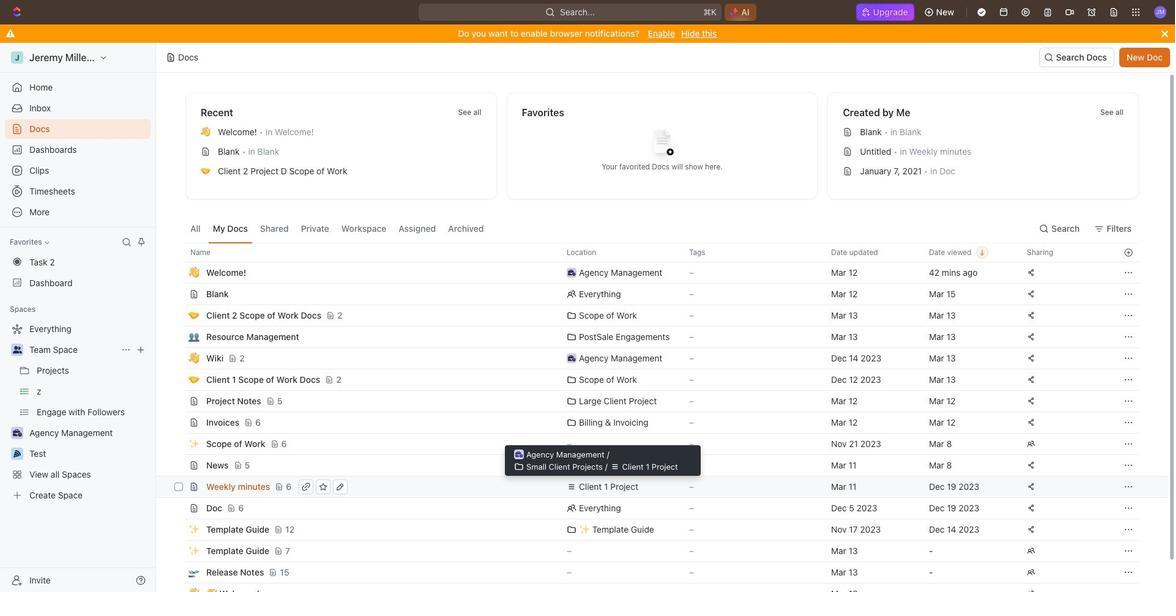 Task type: describe. For each thing, give the bounding box(es) containing it.
no favorited docs image
[[638, 120, 687, 169]]

2 vertical spatial business time image
[[515, 452, 523, 458]]

1 cell from the left
[[172, 584, 186, 593]]

jeremy miller's workspace, , element
[[11, 51, 23, 64]]

3 cell from the left
[[922, 584, 1020, 593]]

sidebar navigation
[[0, 43, 159, 593]]

4 cell from the left
[[1118, 584, 1139, 593]]

2 horizontal spatial business time image
[[568, 356, 576, 362]]



Task type: vqa. For each thing, say whether or not it's contained in the screenshot.
pizza slice Image at left
yes



Task type: locate. For each thing, give the bounding box(es) containing it.
1 horizontal spatial business time image
[[515, 452, 523, 458]]

1 vertical spatial business time image
[[13, 430, 22, 437]]

tree
[[5, 320, 151, 506]]

business time image
[[568, 270, 576, 276]]

cell
[[172, 584, 186, 593], [560, 584, 682, 593], [922, 584, 1020, 593], [1118, 584, 1139, 593]]

row
[[172, 243, 1139, 263], [172, 262, 1139, 284], [172, 283, 1139, 306], [172, 305, 1139, 327], [172, 326, 1139, 348], [172, 348, 1139, 370], [172, 369, 1139, 391], [172, 391, 1139, 413], [172, 412, 1139, 434], [172, 433, 1139, 456], [172, 455, 1139, 477], [156, 476, 1169, 498], [172, 498, 1139, 520], [172, 519, 1139, 541], [172, 541, 1139, 563], [172, 562, 1139, 584], [172, 583, 1139, 593]]

table
[[156, 243, 1169, 593]]

tree inside "sidebar" navigation
[[5, 320, 151, 506]]

pizza slice image
[[13, 451, 21, 458]]

tab list
[[186, 214, 489, 243]]

user group image
[[13, 347, 22, 354]]

0 vertical spatial business time image
[[568, 356, 576, 362]]

2 cell from the left
[[560, 584, 682, 593]]

business time image
[[568, 356, 576, 362], [13, 430, 22, 437], [515, 452, 523, 458]]

0 horizontal spatial business time image
[[13, 430, 22, 437]]

business time image inside tree
[[13, 430, 22, 437]]



